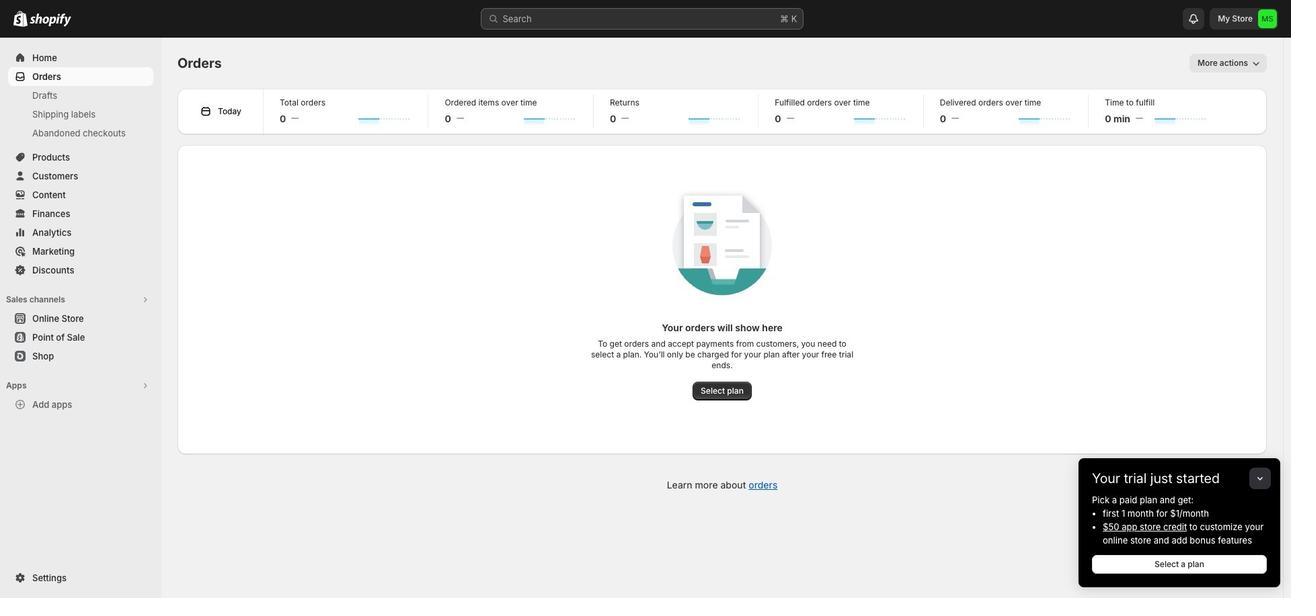 Task type: vqa. For each thing, say whether or not it's contained in the screenshot.
Customer_Added_Date
no



Task type: describe. For each thing, give the bounding box(es) containing it.
shopify image
[[30, 13, 71, 27]]

my store image
[[1258, 9, 1277, 28]]



Task type: locate. For each thing, give the bounding box(es) containing it.
shopify image
[[13, 11, 28, 27]]



